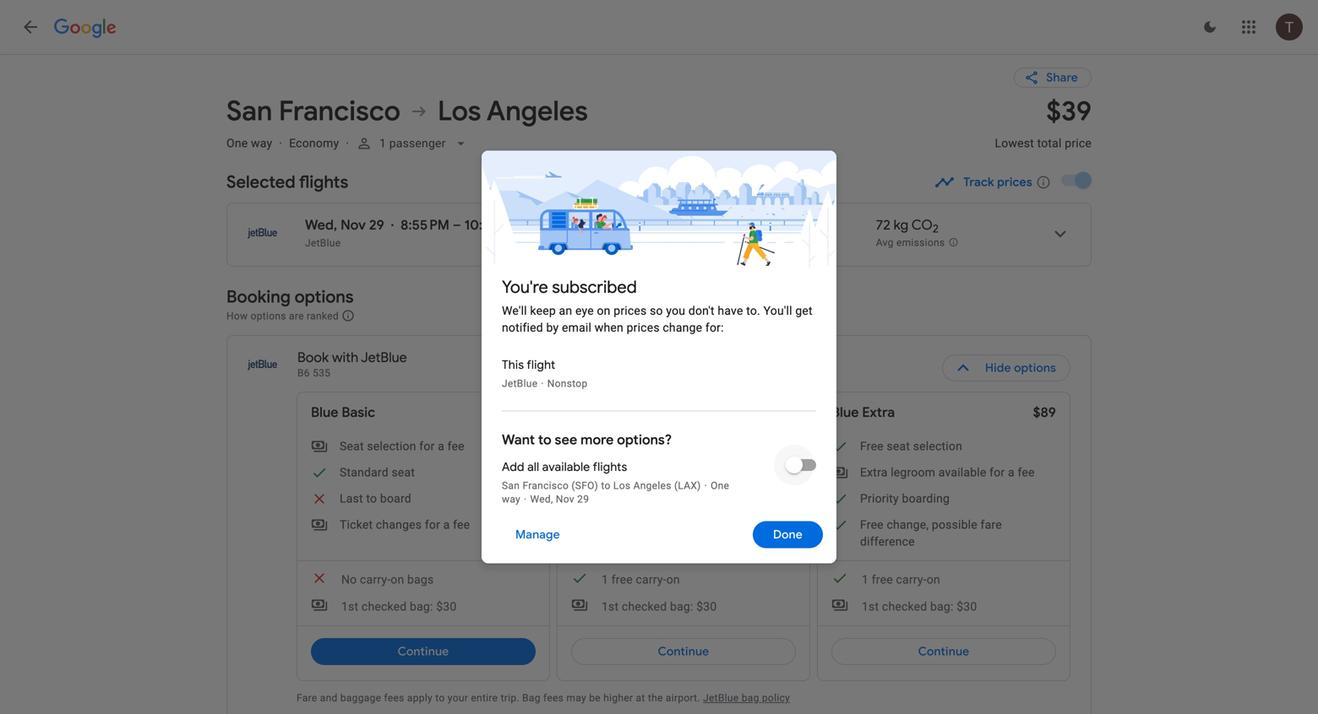 Task type: locate. For each thing, give the bounding box(es) containing it.
checked for blue extra
[[882, 600, 927, 614]]

1 passenger button
[[349, 128, 476, 159]]

1 vertical spatial francisco
[[523, 480, 569, 492]]

1 horizontal spatial  image
[[705, 480, 707, 492]]

legroom up priority boarding
[[891, 466, 936, 480]]

available up (sfo)
[[542, 460, 590, 475]]

priority
[[600, 492, 639, 506], [860, 492, 899, 506]]

2 checked from the left
[[622, 600, 667, 614]]

2 horizontal spatial carry-
[[896, 573, 927, 587]]

blue for blue basic
[[311, 404, 339, 422]]

changes
[[376, 518, 422, 532]]

0 horizontal spatial san
[[226, 94, 273, 129]]

1 horizontal spatial first checked bag costs 30 us dollars element
[[571, 598, 717, 616]]

done
[[773, 528, 803, 543]]

1 vertical spatial san
[[502, 480, 520, 492]]

1 vertical spatial $39
[[513, 404, 536, 422]]

on up when
[[597, 304, 611, 318]]

0 horizontal spatial –
[[453, 217, 461, 234]]

2 free from the left
[[872, 573, 893, 587]]

seat for blue extra
[[887, 440, 910, 454]]

1 horizontal spatial selection
[[653, 440, 702, 454]]

free up difference
[[860, 518, 884, 532]]

1 horizontal spatial francisco
[[523, 480, 569, 492]]

1 horizontal spatial $39
[[1047, 94, 1092, 129]]

2 blue from the left
[[571, 404, 599, 422]]

eye
[[575, 304, 594, 318]]

book
[[297, 349, 329, 367]]

1 horizontal spatial bag:
[[670, 600, 693, 614]]

1 horizontal spatial options
[[295, 287, 354, 308]]

fee for seat selection for a fee
[[448, 440, 465, 454]]

1st checked bag: $30
[[341, 600, 457, 614], [602, 600, 717, 614], [862, 600, 977, 614]]

nov left 8:55 pm
[[341, 217, 366, 234]]

one
[[226, 136, 248, 150], [711, 480, 730, 492]]

legroom
[[631, 466, 675, 480], [891, 466, 936, 480]]

options for booking
[[295, 287, 354, 308]]

one up selected on the left
[[226, 136, 248, 150]]

share button
[[1014, 68, 1092, 88]]

keep
[[530, 304, 556, 318]]

this flight
[[502, 358, 556, 373]]

2 1st from the left
[[602, 600, 619, 614]]

1 1st checked bag: $30 from the left
[[341, 600, 457, 614]]

on left the bags
[[391, 573, 404, 587]]

on down free change, possible fare difference at the right
[[927, 573, 941, 587]]

total duration 1 hr 25 min. element
[[556, 217, 712, 237]]

1 free from the left
[[612, 573, 633, 587]]

0 vertical spatial prices
[[997, 175, 1033, 190]]

a
[[438, 440, 445, 454], [748, 466, 755, 480], [1008, 466, 1015, 480], [711, 492, 718, 506], [443, 518, 450, 532]]

 image for wed, nov 29
[[391, 217, 394, 234]]

3 blue from the left
[[832, 404, 859, 422]]

Arrival time: 10:20 PM. text field
[[464, 217, 521, 234]]

available for blue extra
[[939, 466, 987, 480]]

carry- down difference
[[896, 573, 927, 587]]

1 horizontal spatial checked
[[622, 600, 667, 614]]

0 horizontal spatial angeles
[[487, 94, 588, 129]]

san for san francisco (sfo) to los angeles (lax)
[[502, 480, 520, 492]]

to right "last"
[[366, 492, 377, 506]]

francisco
[[279, 94, 401, 129], [523, 480, 569, 492]]

you
[[666, 304, 686, 318]]

one way down more
[[502, 480, 730, 506]]

0 horizontal spatial  image
[[391, 217, 394, 234]]

san inside main content
[[226, 94, 273, 129]]

1 vertical spatial way
[[502, 494, 521, 506]]

 image right economy
[[346, 136, 349, 150]]

$30 for basic
[[436, 600, 457, 614]]

seat right more
[[627, 440, 650, 454]]

– right the departure time: 8:55 pm. text field
[[453, 217, 461, 234]]

carry-
[[360, 573, 391, 587], [636, 573, 667, 587], [896, 573, 927, 587]]

options up ranked
[[295, 287, 354, 308]]

535
[[313, 368, 331, 379]]

blue
[[311, 404, 339, 422], [571, 404, 599, 422], [832, 404, 859, 422]]

bag: for extra
[[931, 600, 954, 614]]

3 1st checked bag: $30 from the left
[[862, 600, 977, 614]]

one right (lax) in the bottom right of the page
[[711, 480, 730, 492]]

2 1st checked bag: $30 from the left
[[602, 600, 717, 614]]

extra
[[862, 404, 895, 422], [600, 466, 628, 480], [860, 466, 888, 480]]

2 horizontal spatial 1st checked bag: $30
[[862, 600, 977, 614]]

1st checked bag: $30 for blue
[[602, 600, 717, 614]]

options inside dropdown button
[[1014, 361, 1056, 376]]

1st for blue
[[602, 600, 619, 614]]

(lax)
[[674, 480, 701, 492]]

nov down (sfo)
[[556, 494, 575, 506]]

2 free seat selection from the left
[[860, 440, 963, 454]]

san down the 'add'
[[502, 480, 520, 492]]

None text field
[[995, 94, 1092, 166]]

seat down blue extra
[[887, 440, 910, 454]]

blue up want to see more options?
[[571, 404, 599, 422]]

0 horizontal spatial carry-
[[360, 573, 391, 587]]

1 free carry-on
[[602, 573, 680, 587], [862, 573, 941, 587]]

selection up priority boarding
[[913, 440, 963, 454]]

0 vertical spatial $39
[[1047, 94, 1092, 129]]

1 blue from the left
[[311, 404, 339, 422]]

1 vertical spatial one
[[711, 480, 730, 492]]

free for blue
[[600, 440, 624, 454]]

$39 up price
[[1047, 94, 1092, 129]]

0 horizontal spatial first checked bag costs 30 us dollars element
[[311, 598, 457, 616]]

carry- right no
[[360, 573, 391, 587]]

2 first checked bag costs 30 us dollars element from the left
[[571, 598, 717, 616]]

0 vertical spatial flights
[[299, 172, 348, 193]]

avg
[[876, 237, 894, 249]]

1 horizontal spatial fees
[[543, 693, 564, 705]]

fee down $89 at bottom
[[1018, 466, 1035, 480]]

priority right (sfo)
[[600, 492, 639, 506]]

0 vertical spatial nonstop
[[712, 217, 765, 234]]

0 horizontal spatial one
[[226, 136, 248, 150]]

2 horizontal spatial first checked bag costs 30 us dollars element
[[832, 598, 977, 616]]

1 checked from the left
[[362, 600, 407, 614]]

lowest
[[995, 136, 1034, 150]]

1 free seat selection from the left
[[600, 440, 702, 454]]

1 horizontal spatial los
[[614, 480, 631, 492]]

hide options button
[[942, 355, 1071, 382]]

ticket
[[340, 518, 373, 532]]

0 horizontal spatial options
[[251, 311, 286, 322]]

0 vertical spatial los
[[438, 94, 481, 129]]

san
[[226, 94, 273, 129], [502, 480, 520, 492]]

1 extra legroom available for a fee from the left
[[600, 466, 775, 480]]

seat down seat selection for a fee
[[392, 466, 415, 480]]

1 vertical spatial nonstop
[[547, 378, 588, 390]]

options for hide
[[1014, 361, 1056, 376]]

0 horizontal spatial selection
[[367, 440, 416, 454]]

change
[[663, 321, 703, 335]]

0 vertical spatial 29
[[369, 217, 384, 234]]

extra for blue
[[600, 466, 628, 480]]

3 1st from the left
[[862, 600, 879, 614]]

carry- for blue extra
[[896, 573, 927, 587]]

3 selection from the left
[[913, 440, 963, 454]]

3 continue from the left
[[918, 645, 970, 660]]

free down blue extra
[[860, 440, 884, 454]]

1 horizontal spatial legroom
[[891, 466, 936, 480]]

main content
[[226, 54, 1092, 715]]

extra legroom available for a fee up (lax) in the bottom right of the page
[[600, 466, 775, 480]]

8:55 pm
[[401, 217, 450, 234]]

see
[[555, 432, 577, 449]]

fare and baggage fees apply to your entire trip.  bag fees may be higher at the airport. jetblue bag policy
[[297, 693, 790, 705]]

0 vertical spatial francisco
[[279, 94, 401, 129]]

first checked bag costs 30 us dollars element for blue extra
[[832, 598, 977, 616]]

1 vertical spatial options
[[251, 311, 286, 322]]

want to see more options?
[[502, 432, 672, 449]]

checked for blue basic
[[362, 600, 407, 614]]

one way up selected on the left
[[226, 136, 272, 150]]

angeles
[[487, 94, 588, 129], [634, 480, 672, 492]]

free for blue extra
[[860, 440, 884, 454]]

1 horizontal spatial carry-
[[636, 573, 667, 587]]

– down hr
[[576, 237, 583, 249]]

jetblue
[[305, 237, 341, 249], [361, 349, 407, 367], [502, 378, 538, 390], [703, 693, 739, 705]]

 image
[[391, 217, 394, 234], [705, 480, 707, 492]]

2 horizontal spatial continue
[[918, 645, 970, 660]]

free seat selection
[[600, 440, 702, 454], [860, 440, 963, 454]]

free seat selection up priority boarding
[[860, 440, 963, 454]]

1 vertical spatial flights
[[593, 460, 628, 475]]

selection for blue extra
[[913, 440, 963, 454]]

1 vertical spatial –
[[576, 237, 583, 249]]

1  image from the left
[[279, 136, 282, 150]]

boarding up change,
[[902, 492, 950, 506]]

options for how
[[251, 311, 286, 322]]

fee left want
[[448, 440, 465, 454]]

boarding for blue
[[642, 492, 690, 506]]

blue basic
[[311, 404, 375, 422]]

flight
[[527, 358, 556, 373]]

0 horizontal spatial blue
[[311, 404, 339, 422]]

selection up (lax) in the bottom right of the page
[[653, 440, 702, 454]]

3 bag: from the left
[[931, 600, 954, 614]]

how options are ranked
[[226, 311, 342, 322]]

wed, nov 29
[[305, 217, 384, 234], [530, 494, 589, 506]]

 image left economy
[[279, 136, 282, 150]]

$89
[[1033, 404, 1056, 422]]

0 horizontal spatial continue button
[[311, 639, 536, 666]]

options?
[[617, 432, 672, 449]]

legroom up priority boarding for a fee
[[631, 466, 675, 480]]

29 down (sfo)
[[577, 494, 589, 506]]

co
[[912, 217, 933, 234]]

0 horizontal spatial legroom
[[631, 466, 675, 480]]

carry- down priority boarding for a fee
[[636, 573, 667, 587]]

0 horizontal spatial 29
[[369, 217, 384, 234]]

3 $30 from the left
[[957, 600, 977, 614]]

extra legroom available for a fee
[[600, 466, 775, 480], [860, 466, 1035, 480]]

free
[[612, 573, 633, 587], [872, 573, 893, 587]]

0 horizontal spatial flights
[[299, 172, 348, 193]]

free seat selection for blue extra
[[860, 440, 963, 454]]

legroom for blue
[[631, 466, 675, 480]]

1 priority from the left
[[600, 492, 639, 506]]

flights down economy
[[299, 172, 348, 193]]

selection up standard seat on the left bottom
[[367, 440, 416, 454]]

and
[[320, 693, 338, 705]]

selected
[[226, 172, 295, 193]]

wed, down all
[[530, 494, 553, 506]]

2 legroom from the left
[[891, 466, 936, 480]]

wed, nov 29 down (sfo)
[[530, 494, 589, 506]]

free for blue extra
[[872, 573, 893, 587]]

2 continue from the left
[[658, 645, 709, 660]]

you'll
[[764, 304, 792, 318]]

1 horizontal spatial seat
[[627, 440, 650, 454]]

0 horizontal spatial free
[[612, 573, 633, 587]]

1 fees from the left
[[384, 693, 405, 705]]

bag:
[[410, 600, 433, 614], [670, 600, 693, 614], [931, 600, 954, 614]]

have
[[718, 304, 743, 318]]

2 horizontal spatial 1st
[[862, 600, 879, 614]]

–
[[453, 217, 461, 234], [576, 237, 583, 249]]

2 selection from the left
[[653, 440, 702, 454]]

los right (sfo)
[[614, 480, 631, 492]]

2 horizontal spatial blue
[[832, 404, 859, 422]]

0 horizontal spatial wed, nov 29
[[305, 217, 384, 234]]

1 horizontal spatial 1 free carry-on
[[862, 573, 941, 587]]

prices left so
[[614, 304, 647, 318]]

blue left "basic"
[[311, 404, 339, 422]]

options right hide
[[1014, 361, 1056, 376]]

0 horizontal spatial checked
[[362, 600, 407, 614]]

0 horizontal spatial bag:
[[410, 600, 433, 614]]

1 vertical spatial wed,
[[530, 494, 553, 506]]

blue for blue extra
[[832, 404, 859, 422]]

0 horizontal spatial $30
[[436, 600, 457, 614]]

first checked bag costs 30 us dollars element
[[311, 598, 457, 616], [571, 598, 717, 616], [832, 598, 977, 616]]

1 horizontal spatial nov
[[556, 494, 575, 506]]

1 hr 25 min sfo – lax
[[556, 217, 622, 249]]

way down the 'add'
[[502, 494, 521, 506]]

2 carry- from the left
[[636, 573, 667, 587]]

 image left 8:55 pm
[[391, 217, 394, 234]]

fee for ticket changes for a fee
[[453, 518, 470, 532]]

2 continue button from the left
[[571, 639, 796, 666]]

3 first checked bag costs 30 us dollars element from the left
[[832, 598, 977, 616]]

continue button for blue
[[571, 639, 796, 666]]

 image for san francisco (sfo) to los angeles (lax)
[[705, 480, 707, 492]]

0 horizontal spatial  image
[[279, 136, 282, 150]]

3 checked from the left
[[882, 600, 927, 614]]

add all available flights
[[502, 460, 628, 475]]

1 horizontal spatial 1st
[[602, 600, 619, 614]]

$39 inside '$39 lowest total price'
[[1047, 94, 1092, 129]]

entire
[[471, 693, 498, 705]]

wed, down selected flights
[[305, 217, 337, 234]]

0 horizontal spatial way
[[251, 136, 272, 150]]

0 vertical spatial  image
[[391, 217, 394, 234]]

0 horizontal spatial continue
[[398, 645, 449, 660]]

2 horizontal spatial options
[[1014, 361, 1056, 376]]

flights up san francisco (sfo) to los angeles (lax)
[[593, 460, 628, 475]]

extra legroom available for a fee up priority boarding
[[860, 466, 1035, 480]]

los up passenger
[[438, 94, 481, 129]]

fee right the changes
[[453, 518, 470, 532]]

1 horizontal spatial $30
[[697, 600, 717, 614]]

jetblue right with
[[361, 349, 407, 367]]

free up san francisco (sfo) to los angeles (lax)
[[600, 440, 624, 454]]

2 extra legroom available for a fee from the left
[[860, 466, 1035, 480]]

0 vertical spatial nov
[[341, 217, 366, 234]]

2 boarding from the left
[[902, 492, 950, 506]]

1 horizontal spatial available
[[678, 466, 726, 480]]

0 vertical spatial wed,
[[305, 217, 337, 234]]

39 us dollars element
[[1047, 94, 1092, 129]]

2 horizontal spatial checked
[[882, 600, 927, 614]]

0 vertical spatial way
[[251, 136, 272, 150]]

seat for blue
[[627, 440, 650, 454]]

0 horizontal spatial nov
[[341, 217, 366, 234]]

want
[[502, 432, 535, 449]]

1 boarding from the left
[[642, 492, 690, 506]]

1 horizontal spatial one way
[[502, 480, 730, 506]]

1 1 free carry-on from the left
[[602, 573, 680, 587]]

1 bag: from the left
[[410, 600, 433, 614]]

$39 up want
[[513, 404, 536, 422]]

1 horizontal spatial 1st checked bag: $30
[[602, 600, 717, 614]]

2
[[933, 222, 939, 236]]

options down the booking at the top left
[[251, 311, 286, 322]]

1 horizontal spatial priority
[[860, 492, 899, 506]]

1 vertical spatial 29
[[577, 494, 589, 506]]

3 continue button from the left
[[832, 639, 1056, 666]]

way up selected on the left
[[251, 136, 272, 150]]

avg emissions
[[876, 237, 945, 249]]

1 vertical spatial  image
[[705, 480, 707, 492]]

difference
[[860, 535, 915, 549]]

priority for blue
[[600, 492, 639, 506]]

an
[[559, 304, 572, 318]]

1 horizontal spatial san
[[502, 480, 520, 492]]

to.
[[746, 304, 761, 318]]

 image inside departing flight on wednesday, november 29. leaves san francisco international airport at 8:55 pm on wednesday, november 29 and arrives at los angeles international airport at 10:20 pm on wednesday, november 29. element
[[391, 217, 394, 234]]

add
[[502, 460, 525, 475]]

0 horizontal spatial priority
[[600, 492, 639, 506]]

fee right (lax) in the bottom right of the page
[[721, 492, 738, 506]]

1
[[380, 136, 386, 150], [556, 217, 562, 234], [602, 573, 609, 587], [862, 573, 869, 587]]

departing flight on wednesday, november 29. leaves san francisco international airport at 8:55 pm on wednesday, november 29 and arrives at los angeles international airport at 10:20 pm on wednesday, november 29. element
[[305, 217, 521, 234]]

1 horizontal spatial continue
[[658, 645, 709, 660]]

1 vertical spatial nov
[[556, 494, 575, 506]]

san up selected on the left
[[226, 94, 273, 129]]

wed, nov 29 down selected flights
[[305, 217, 384, 234]]

selection
[[367, 440, 416, 454], [653, 440, 702, 454], [913, 440, 963, 454]]

3 carry- from the left
[[896, 573, 927, 587]]

2 horizontal spatial available
[[939, 466, 987, 480]]

1 $30 from the left
[[436, 600, 457, 614]]

free seat selection up (lax) in the bottom right of the page
[[600, 440, 702, 454]]

francisco down all
[[523, 480, 569, 492]]

may
[[567, 693, 587, 705]]

hide
[[985, 361, 1011, 376]]

francisco for san francisco
[[279, 94, 401, 129]]

2 horizontal spatial bag:
[[931, 600, 954, 614]]

legroom for blue extra
[[891, 466, 936, 480]]

fees left 'apply'
[[384, 693, 405, 705]]

passenger
[[390, 136, 446, 150]]

0 horizontal spatial one way
[[226, 136, 272, 150]]

1st checked bag: $30 for blue extra
[[862, 600, 977, 614]]

1 1st from the left
[[341, 600, 359, 614]]

1 legroom from the left
[[631, 466, 675, 480]]

1st for blue basic
[[341, 600, 359, 614]]

a for priority boarding for a fee
[[711, 492, 718, 506]]

blue right $64
[[832, 404, 859, 422]]

2 priority from the left
[[860, 492, 899, 506]]

priority up change,
[[860, 492, 899, 506]]

standard
[[340, 466, 389, 480]]

1 horizontal spatial continue button
[[571, 639, 796, 666]]

 image right (lax) in the bottom right of the page
[[705, 480, 707, 492]]

boarding down options?
[[642, 492, 690, 506]]

10:20 pm
[[464, 217, 521, 234]]

prices down so
[[627, 321, 660, 335]]

for for ticket changes for a fee
[[425, 518, 440, 532]]

fee for priority boarding for a fee
[[721, 492, 738, 506]]

fees
[[384, 693, 405, 705], [543, 693, 564, 705]]

continue for blue
[[658, 645, 709, 660]]

1 horizontal spatial boarding
[[902, 492, 950, 506]]

prices left learn more about tracked prices image on the top right
[[997, 175, 1033, 190]]

fees right bag
[[543, 693, 564, 705]]

continue button
[[311, 639, 536, 666], [571, 639, 796, 666], [832, 639, 1056, 666]]

to left see
[[538, 432, 552, 449]]

 image
[[279, 136, 282, 150], [346, 136, 349, 150]]

29 left the departure time: 8:55 pm. text field
[[369, 217, 384, 234]]

emissions
[[897, 237, 945, 249]]

1 first checked bag costs 30 us dollars element from the left
[[311, 598, 457, 616]]

flights
[[299, 172, 348, 193], [593, 460, 628, 475]]

available up (lax) in the bottom right of the page
[[678, 466, 726, 480]]

a for ticket changes for a fee
[[443, 518, 450, 532]]

francisco up economy
[[279, 94, 401, 129]]

2 horizontal spatial selection
[[913, 440, 963, 454]]

2 horizontal spatial continue button
[[832, 639, 1056, 666]]

1 horizontal spatial blue
[[571, 404, 599, 422]]

1 horizontal spatial free seat selection
[[860, 440, 963, 454]]

2 1 free carry-on from the left
[[862, 573, 941, 587]]

available up possible
[[939, 466, 987, 480]]

1 vertical spatial wed, nov 29
[[530, 494, 589, 506]]



Task type: describe. For each thing, give the bounding box(es) containing it.
kg
[[894, 217, 909, 234]]

price
[[1065, 136, 1092, 150]]

1 horizontal spatial flights
[[593, 460, 628, 475]]

jetblue inside book with jetblue b6 535
[[361, 349, 407, 367]]

$39 lowest total price
[[995, 94, 1092, 150]]

– inside "1 hr 25 min sfo – lax"
[[576, 237, 583, 249]]

for for priority boarding for a fee
[[693, 492, 708, 506]]

1 vertical spatial prices
[[614, 304, 647, 318]]

so
[[650, 304, 663, 318]]

blue for blue
[[571, 404, 599, 422]]

you're subscribed we'll keep an eye on prices so you don't have to. you'll get notified by email when prices change for:
[[502, 277, 813, 335]]

none text field containing $39
[[995, 94, 1092, 166]]

no carry-on bags
[[341, 573, 434, 587]]

b6
[[297, 368, 310, 379]]

booking
[[226, 287, 291, 308]]

learn more about tracked prices image
[[1036, 175, 1051, 190]]

with
[[332, 349, 359, 367]]

notified
[[502, 321, 543, 335]]

policy
[[762, 693, 790, 705]]

selected flights
[[226, 172, 348, 193]]

25
[[581, 217, 596, 234]]

1 horizontal spatial nonstop
[[712, 217, 765, 234]]

get
[[796, 304, 813, 318]]

how
[[226, 311, 248, 322]]

selection for blue
[[653, 440, 702, 454]]

0 horizontal spatial available
[[542, 460, 590, 475]]

san for san francisco
[[226, 94, 273, 129]]

1st for blue extra
[[862, 600, 879, 614]]

manage
[[516, 528, 560, 543]]

when
[[595, 321, 624, 335]]

continue button for blue extra
[[832, 639, 1056, 666]]

main content containing san francisco
[[226, 54, 1092, 715]]

possible
[[932, 518, 978, 532]]

free change, possible fare difference
[[860, 518, 1002, 549]]

first checked bag costs 30 us dollars element for blue basic
[[311, 598, 457, 616]]

fee down $64
[[758, 466, 775, 480]]

1 horizontal spatial one
[[711, 480, 730, 492]]

more
[[581, 432, 614, 449]]

72 kg co 2
[[876, 217, 939, 236]]

track prices
[[964, 175, 1033, 190]]

jetblue left bag
[[703, 693, 739, 705]]

extra legroom available for a fee for blue extra
[[860, 466, 1035, 480]]

$39 for $39
[[513, 404, 536, 422]]

jetblue bag policy link
[[703, 693, 790, 705]]

jetblue up the booking options
[[305, 237, 341, 249]]

booking options
[[226, 287, 354, 308]]

0 horizontal spatial seat
[[392, 466, 415, 480]]

boarding for blue extra
[[902, 492, 950, 506]]

learn more about booking options image
[[342, 309, 355, 323]]

no
[[341, 573, 357, 587]]

free for blue
[[612, 573, 633, 587]]

one way inside main content
[[226, 136, 272, 150]]

sfo
[[556, 237, 576, 249]]

all
[[528, 460, 539, 475]]

your
[[448, 693, 468, 705]]

share
[[1046, 70, 1078, 85]]

0 vertical spatial –
[[453, 217, 461, 234]]

standard seat
[[340, 466, 415, 480]]

first checked bag costs 30 us dollars element for blue
[[571, 598, 717, 616]]

1 vertical spatial angeles
[[634, 480, 672, 492]]

2 fees from the left
[[543, 693, 564, 705]]

trip.
[[501, 693, 520, 705]]

to right (sfo)
[[601, 480, 611, 492]]

carry- for blue
[[636, 573, 667, 587]]

$64
[[772, 404, 796, 422]]

change,
[[887, 518, 929, 532]]

go back image
[[20, 17, 41, 37]]

1 continue from the left
[[398, 645, 449, 660]]

board
[[380, 492, 411, 506]]

extra legroom available for a fee for blue
[[600, 466, 775, 480]]

san francisco
[[226, 94, 401, 129]]

the
[[648, 693, 663, 705]]

1 free carry-on for blue extra
[[862, 573, 941, 587]]

free inside free change, possible fare difference
[[860, 518, 884, 532]]

0 vertical spatial angeles
[[487, 94, 588, 129]]

priority boarding for a fee
[[600, 492, 738, 506]]

1 horizontal spatial wed, nov 29
[[530, 494, 589, 506]]

on inside you're subscribed we'll keep an eye on prices so you don't have to. you'll get notified by email when prices change for:
[[597, 304, 611, 318]]

extra for blue extra
[[860, 466, 888, 480]]

apply
[[407, 693, 433, 705]]

1 continue button from the left
[[311, 639, 536, 666]]

0 vertical spatial wed, nov 29
[[305, 217, 384, 234]]

basic
[[342, 404, 375, 422]]

hide options
[[985, 361, 1056, 376]]

$30 for extra
[[957, 600, 977, 614]]

1 horizontal spatial 29
[[577, 494, 589, 506]]

you're
[[502, 277, 548, 298]]

seat selection for a fee
[[340, 440, 465, 454]]

priority for blue extra
[[860, 492, 899, 506]]

San Francisco to Los Angeles text field
[[226, 94, 975, 129]]

seat
[[340, 440, 364, 454]]

available for blue
[[678, 466, 726, 480]]

at
[[636, 693, 645, 705]]

lax
[[583, 237, 602, 249]]

to left "your" on the left of the page
[[435, 693, 445, 705]]

total
[[1037, 136, 1062, 150]]

book with jetblue b6 535
[[297, 349, 407, 379]]

airport.
[[666, 693, 700, 705]]

on down priority boarding for a fee
[[667, 573, 680, 587]]

bag: for basic
[[410, 600, 433, 614]]

2 $30 from the left
[[697, 600, 717, 614]]

1 inside popup button
[[380, 136, 386, 150]]

8:55 pm – 10:20 pm
[[401, 217, 521, 234]]

min
[[599, 217, 622, 234]]

are
[[289, 311, 304, 322]]

francisco for san francisco (sfo) to los angeles (lax)
[[523, 480, 569, 492]]

baggage
[[340, 693, 381, 705]]

economy
[[289, 136, 339, 150]]

fare
[[297, 693, 317, 705]]

hr
[[565, 217, 578, 234]]

Flight number B6 535 text field
[[297, 368, 331, 379]]

0 horizontal spatial los
[[438, 94, 481, 129]]

free seat selection for blue
[[600, 440, 702, 454]]

for:
[[706, 321, 724, 335]]

for for seat selection for a fee
[[419, 440, 435, 454]]

checked for blue
[[622, 600, 667, 614]]

learn more about booking options element
[[342, 307, 355, 325]]

ranked
[[307, 311, 339, 322]]

1 carry- from the left
[[360, 573, 391, 587]]

ticket changes for a fee
[[340, 518, 470, 532]]

track
[[964, 175, 994, 190]]

a for seat selection for a fee
[[438, 440, 445, 454]]

continue for blue extra
[[918, 645, 970, 660]]

2 vertical spatial prices
[[627, 321, 660, 335]]

1st checked bag: $30 for blue basic
[[341, 600, 457, 614]]

$39 for $39 lowest total price
[[1047, 94, 1092, 129]]

be
[[589, 693, 601, 705]]

1 horizontal spatial wed,
[[530, 494, 553, 506]]

2  image from the left
[[346, 136, 349, 150]]

29 inside main content
[[369, 217, 384, 234]]

subscribed
[[552, 277, 637, 298]]

fare
[[981, 518, 1002, 532]]

1 selection from the left
[[367, 440, 416, 454]]

jetblue down this
[[502, 378, 538, 390]]

1 horizontal spatial way
[[502, 494, 521, 506]]

done button
[[753, 515, 823, 556]]

nonstop flight. element
[[712, 217, 765, 237]]

2 bag: from the left
[[670, 600, 693, 614]]

0 horizontal spatial wed,
[[305, 217, 337, 234]]

1 free carry-on for blue
[[602, 573, 680, 587]]

Departure time: 8:55 PM. text field
[[401, 217, 450, 234]]

don't
[[689, 304, 715, 318]]

72
[[876, 217, 891, 234]]

1 passenger
[[380, 136, 446, 150]]

1 inside "1 hr 25 min sfo – lax"
[[556, 217, 562, 234]]

priority boarding
[[860, 492, 950, 506]]

last
[[340, 492, 363, 506]]

los angeles
[[438, 94, 588, 129]]



Task type: vqa. For each thing, say whether or not it's contained in the screenshot.
the nyc Option
no



